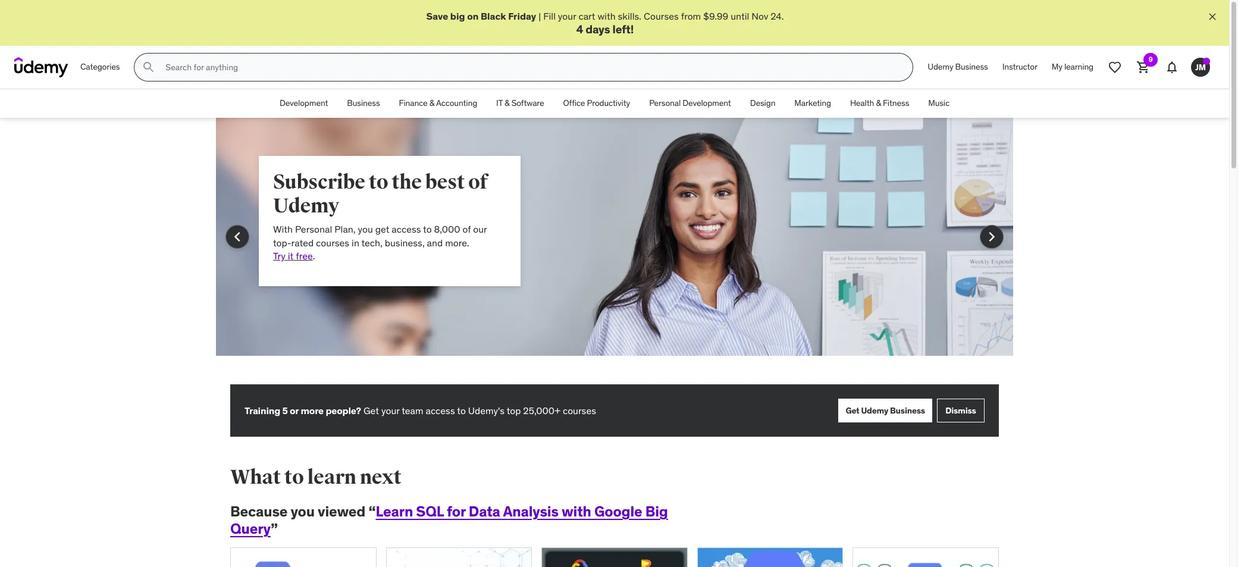 Task type: describe. For each thing, give the bounding box(es) containing it.
learn sql for data analysis with google big query
[[230, 502, 668, 538]]

because you viewed "
[[230, 502, 376, 521]]

2 vertical spatial udemy
[[861, 405, 889, 416]]

because
[[230, 502, 288, 521]]

categories button
[[73, 53, 127, 82]]

more
[[301, 405, 324, 417]]

what
[[230, 465, 281, 490]]

save big on black friday | fill your cart with skills. courses from $9.99 until nov 24. 4 days left!
[[426, 10, 784, 37]]

it
[[288, 250, 294, 262]]

query
[[230, 520, 271, 538]]

shopping cart with 9 items image
[[1137, 60, 1151, 74]]

training 5 or more people? get your team access to udemy's top 25,000+ courses
[[245, 405, 596, 417]]

courses
[[644, 10, 679, 22]]

to up and
[[423, 223, 432, 235]]

nov
[[752, 10, 768, 22]]

tech,
[[361, 237, 383, 249]]

or
[[290, 405, 299, 417]]

business,
[[385, 237, 425, 249]]

1 horizontal spatial access
[[426, 405, 455, 417]]

team
[[402, 405, 423, 417]]

business inside "link"
[[955, 62, 988, 72]]

plan,
[[335, 223, 356, 235]]

learn
[[307, 465, 356, 490]]

my
[[1052, 62, 1063, 72]]

dismiss
[[946, 405, 976, 416]]

days
[[586, 22, 610, 37]]

try
[[273, 250, 286, 262]]

access inside subscribe to the best of udemy with personal plan, you get access to 8,000 of our top-rated courses in tech, business, and more. try it free .
[[392, 223, 421, 235]]

2 development from the left
[[683, 98, 731, 109]]

1 vertical spatial courses
[[563, 405, 596, 417]]

0 vertical spatial of
[[468, 170, 488, 195]]

courses inside subscribe to the best of udemy with personal plan, you get access to 8,000 of our top-rated courses in tech, business, and more. try it free .
[[316, 237, 349, 249]]

design link
[[741, 89, 785, 118]]

what to learn next
[[230, 465, 401, 490]]

sql
[[416, 502, 444, 521]]

my learning
[[1052, 62, 1094, 72]]

udemy inside subscribe to the best of udemy with personal plan, you get access to 8,000 of our top-rated courses in tech, business, and more. try it free .
[[273, 194, 339, 219]]

development link
[[270, 89, 338, 118]]

with inside learn sql for data analysis with google big query
[[562, 502, 591, 521]]

from
[[681, 10, 701, 22]]

to left udemy's
[[457, 405, 466, 417]]

jm
[[1196, 62, 1206, 72]]

in
[[352, 237, 359, 249]]

instructor link
[[995, 53, 1045, 82]]

& for fitness
[[876, 98, 881, 109]]

health & fitness link
[[841, 89, 919, 118]]

health & fitness
[[850, 98, 909, 109]]

with inside the save big on black friday | fill your cart with skills. courses from $9.99 until nov 24. 4 days left!
[[598, 10, 616, 22]]

big
[[450, 10, 465, 22]]

it & software link
[[487, 89, 554, 118]]

design
[[750, 98, 776, 109]]

personal development
[[649, 98, 731, 109]]

cart
[[579, 10, 595, 22]]

0 horizontal spatial business
[[347, 98, 380, 109]]

0 horizontal spatial you
[[291, 502, 315, 521]]

data
[[469, 502, 500, 521]]

dismiss button
[[937, 399, 985, 423]]

top
[[507, 405, 521, 417]]

finance
[[399, 98, 428, 109]]

google
[[594, 502, 642, 521]]

our
[[473, 223, 487, 235]]

"
[[271, 520, 278, 538]]

udemy business
[[928, 62, 988, 72]]

carousel element
[[216, 118, 1013, 385]]

more.
[[445, 237, 469, 249]]

to left 'the'
[[369, 170, 388, 195]]

office productivity
[[563, 98, 630, 109]]

try it free link
[[273, 250, 313, 262]]

the
[[392, 170, 422, 195]]

|
[[539, 10, 541, 22]]

it & software
[[496, 98, 544, 109]]

big
[[646, 502, 668, 521]]

0 horizontal spatial get
[[364, 405, 379, 417]]

you inside subscribe to the best of udemy with personal plan, you get access to 8,000 of our top-rated courses in tech, business, and more. try it free .
[[358, 223, 373, 235]]



Task type: locate. For each thing, give the bounding box(es) containing it.
jm link
[[1187, 53, 1215, 82]]

wishlist image
[[1108, 60, 1122, 74]]

udemy
[[928, 62, 954, 72], [273, 194, 339, 219], [861, 405, 889, 416]]

9
[[1149, 55, 1153, 64]]

learning
[[1065, 62, 1094, 72]]

0 horizontal spatial access
[[392, 223, 421, 235]]

0 horizontal spatial udemy
[[273, 194, 339, 219]]

next
[[360, 465, 401, 490]]

& right finance
[[430, 98, 435, 109]]

categories
[[80, 62, 120, 72]]

1 horizontal spatial development
[[683, 98, 731, 109]]

1 horizontal spatial you
[[358, 223, 373, 235]]

my learning link
[[1045, 53, 1101, 82]]

notifications image
[[1165, 60, 1179, 74]]

0 vertical spatial you
[[358, 223, 373, 235]]

development
[[280, 98, 328, 109], [683, 98, 731, 109]]

Search for anything text field
[[163, 57, 899, 77]]

udemy business link
[[921, 53, 995, 82]]

you up the tech,
[[358, 223, 373, 235]]

0 horizontal spatial with
[[562, 502, 591, 521]]

for
[[447, 502, 466, 521]]

fill
[[543, 10, 556, 22]]

until
[[731, 10, 750, 22]]

udemy image
[[14, 57, 68, 77]]

1 vertical spatial with
[[562, 502, 591, 521]]

rated
[[291, 237, 314, 249]]

to
[[369, 170, 388, 195], [423, 223, 432, 235], [457, 405, 466, 417], [284, 465, 304, 490]]

music
[[929, 98, 950, 109]]

1 vertical spatial your
[[381, 405, 400, 417]]

business left the instructor
[[955, 62, 988, 72]]

personal development link
[[640, 89, 741, 118]]

with
[[273, 223, 293, 235]]

get
[[375, 223, 389, 235]]

close image
[[1207, 11, 1219, 23]]

5
[[282, 405, 288, 417]]

marketing
[[795, 98, 831, 109]]

on
[[467, 10, 479, 22]]

fitness
[[883, 98, 909, 109]]

0 horizontal spatial personal
[[295, 223, 332, 235]]

1 vertical spatial you
[[291, 502, 315, 521]]

business link
[[338, 89, 390, 118]]

0 horizontal spatial your
[[381, 405, 400, 417]]

previous image
[[228, 227, 247, 246]]

2 horizontal spatial udemy
[[928, 62, 954, 72]]

office productivity link
[[554, 89, 640, 118]]

your
[[558, 10, 576, 22], [381, 405, 400, 417]]

1 horizontal spatial get
[[846, 405, 860, 416]]

8,000
[[434, 223, 460, 235]]

& right 'health'
[[876, 98, 881, 109]]

submit search image
[[142, 60, 156, 74]]

music link
[[919, 89, 959, 118]]

marketing link
[[785, 89, 841, 118]]

2 horizontal spatial &
[[876, 98, 881, 109]]

$9.99
[[703, 10, 729, 22]]

2 & from the left
[[505, 98, 510, 109]]

to up because you viewed "
[[284, 465, 304, 490]]

2 vertical spatial business
[[890, 405, 925, 416]]

9 link
[[1130, 53, 1158, 82]]

1 development from the left
[[280, 98, 328, 109]]

you have alerts image
[[1203, 58, 1210, 65]]

personal inside subscribe to the best of udemy with personal plan, you get access to 8,000 of our top-rated courses in tech, business, and more. try it free .
[[295, 223, 332, 235]]

you
[[358, 223, 373, 235], [291, 502, 315, 521]]

1 horizontal spatial personal
[[649, 98, 681, 109]]

top-
[[273, 237, 291, 249]]

4
[[576, 22, 583, 37]]

3 & from the left
[[876, 98, 881, 109]]

1 vertical spatial of
[[463, 223, 471, 235]]

1 vertical spatial access
[[426, 405, 455, 417]]

you right '"'
[[291, 502, 315, 521]]

learn sql for data analysis with google big query link
[[230, 502, 668, 538]]

25,000+
[[523, 405, 561, 417]]

left!
[[613, 22, 634, 37]]

2 horizontal spatial business
[[955, 62, 988, 72]]

of left our
[[463, 223, 471, 235]]

get udemy business link
[[839, 399, 933, 423]]

udemy inside "link"
[[928, 62, 954, 72]]

& right the 'it'
[[505, 98, 510, 109]]

0 vertical spatial your
[[558, 10, 576, 22]]

business left dismiss
[[890, 405, 925, 416]]

of right best
[[468, 170, 488, 195]]

office
[[563, 98, 585, 109]]

training
[[245, 405, 280, 417]]

your inside the save big on black friday | fill your cart with skills. courses from $9.99 until nov 24. 4 days left!
[[558, 10, 576, 22]]

& for accounting
[[430, 98, 435, 109]]

get
[[364, 405, 379, 417], [846, 405, 860, 416]]

with
[[598, 10, 616, 22], [562, 502, 591, 521]]

next image
[[983, 227, 1002, 246]]

1 vertical spatial business
[[347, 98, 380, 109]]

free
[[296, 250, 313, 262]]

0 vertical spatial courses
[[316, 237, 349, 249]]

viewed
[[318, 502, 366, 521]]

1 horizontal spatial with
[[598, 10, 616, 22]]

your left 'team'
[[381, 405, 400, 417]]

finance & accounting link
[[390, 89, 487, 118]]

1 vertical spatial udemy
[[273, 194, 339, 219]]

personal right productivity
[[649, 98, 681, 109]]

productivity
[[587, 98, 630, 109]]

analysis
[[503, 502, 559, 521]]

finance & accounting
[[399, 98, 477, 109]]

0 horizontal spatial courses
[[316, 237, 349, 249]]

health
[[850, 98, 874, 109]]

business
[[955, 62, 988, 72], [347, 98, 380, 109], [890, 405, 925, 416]]

software
[[512, 98, 544, 109]]

1 horizontal spatial &
[[505, 98, 510, 109]]

1 vertical spatial personal
[[295, 223, 332, 235]]

and
[[427, 237, 443, 249]]

skills.
[[618, 10, 642, 22]]

personal up rated
[[295, 223, 332, 235]]

friday
[[508, 10, 536, 22]]

subscribe to the best of udemy with personal plan, you get access to 8,000 of our top-rated courses in tech, business, and more. try it free .
[[273, 170, 488, 262]]

access up business,
[[392, 223, 421, 235]]

learn
[[376, 502, 413, 521]]

&
[[430, 98, 435, 109], [505, 98, 510, 109], [876, 98, 881, 109]]

0 vertical spatial access
[[392, 223, 421, 235]]

.
[[313, 250, 315, 262]]

0 vertical spatial with
[[598, 10, 616, 22]]

best
[[425, 170, 465, 195]]

0 vertical spatial business
[[955, 62, 988, 72]]

it
[[496, 98, 503, 109]]

0 vertical spatial udemy
[[928, 62, 954, 72]]

& inside "link"
[[505, 98, 510, 109]]

1 horizontal spatial courses
[[563, 405, 596, 417]]

with up days
[[598, 10, 616, 22]]

0 vertical spatial personal
[[649, 98, 681, 109]]

get udemy business
[[846, 405, 925, 416]]

courses right 25,000+ on the left of the page
[[563, 405, 596, 417]]

1 horizontal spatial udemy
[[861, 405, 889, 416]]

udemy's
[[468, 405, 505, 417]]

access right 'team'
[[426, 405, 455, 417]]

your right fill at the left of the page
[[558, 10, 576, 22]]

0 horizontal spatial &
[[430, 98, 435, 109]]

subscribe
[[273, 170, 365, 195]]

black
[[481, 10, 506, 22]]

"
[[369, 502, 376, 521]]

1 horizontal spatial your
[[558, 10, 576, 22]]

courses
[[316, 237, 349, 249], [563, 405, 596, 417]]

save
[[426, 10, 448, 22]]

with left google
[[562, 502, 591, 521]]

0 horizontal spatial development
[[280, 98, 328, 109]]

& for software
[[505, 98, 510, 109]]

1 & from the left
[[430, 98, 435, 109]]

instructor
[[1003, 62, 1038, 72]]

1 horizontal spatial business
[[890, 405, 925, 416]]

business left finance
[[347, 98, 380, 109]]

courses down plan,
[[316, 237, 349, 249]]



Task type: vqa. For each thing, say whether or not it's contained in the screenshot.
"Music"
yes



